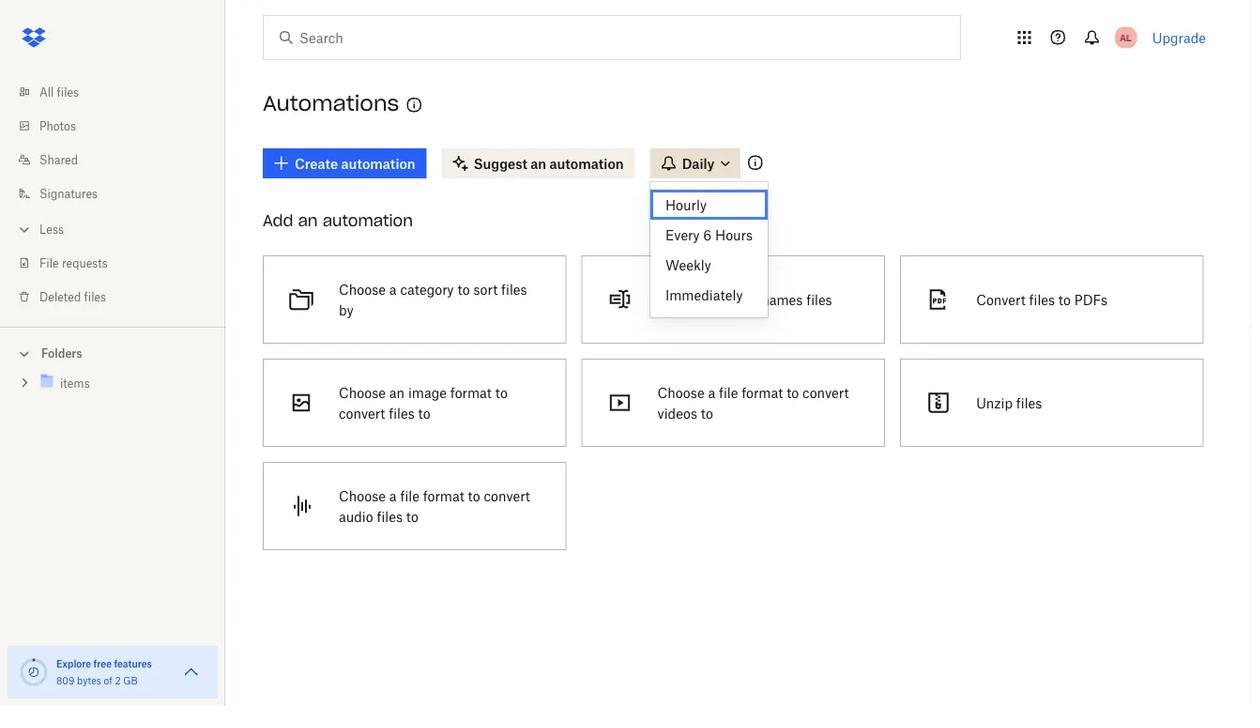 Task type: describe. For each thing, give the bounding box(es) containing it.
click to watch a demo video image
[[403, 94, 426, 116]]

features
[[114, 658, 152, 670]]

a for set a rule that renames files
[[683, 292, 690, 308]]

hourly
[[666, 197, 707, 213]]

automation
[[323, 211, 413, 230]]

every 6 hours
[[666, 227, 753, 243]]

by
[[339, 302, 354, 318]]

automations
[[263, 90, 399, 117]]

photos
[[39, 119, 76, 133]]

a for choose a category to sort files by
[[390, 281, 397, 297]]

renames
[[750, 292, 803, 308]]

a for choose a file format to convert audio files to
[[390, 488, 397, 504]]

deleted
[[39, 290, 81, 304]]

upgrade link
[[1153, 30, 1207, 46]]

file requests link
[[15, 246, 225, 280]]

files right the deleted
[[84, 290, 106, 304]]

choose a file format to convert videos to button
[[574, 351, 893, 455]]

choose for by
[[339, 281, 386, 297]]

files inside the choose a category to sort files by
[[502, 281, 527, 297]]

of
[[104, 675, 112, 687]]

gb
[[123, 675, 138, 687]]

2
[[115, 675, 121, 687]]

all files link
[[15, 75, 225, 109]]

file for files
[[400, 488, 420, 504]]

choose for videos
[[658, 385, 705, 401]]

convert for choose a file format to convert videos to
[[803, 385, 849, 401]]

files right convert
[[1030, 292, 1056, 308]]

file
[[39, 256, 59, 270]]

upgrade
[[1153, 30, 1207, 46]]

an for add
[[298, 211, 318, 230]]

immediately
[[666, 287, 743, 303]]

809
[[56, 675, 75, 687]]

unzip
[[977, 395, 1013, 411]]

files right renames
[[807, 292, 833, 308]]

folders button
[[0, 339, 225, 367]]

shared link
[[15, 143, 225, 177]]

choose for audio
[[339, 488, 386, 504]]

category
[[400, 281, 454, 297]]

choose for files
[[339, 385, 386, 401]]

choose an image format to convert files to
[[339, 385, 508, 421]]

audio
[[339, 509, 373, 525]]

image
[[408, 385, 447, 401]]

unzip files button
[[893, 351, 1212, 455]]

explore
[[56, 658, 91, 670]]

explore free features 809 bytes of 2 gb
[[56, 658, 152, 687]]

signatures
[[39, 186, 98, 201]]

requests
[[62, 256, 108, 270]]

signatures link
[[15, 177, 225, 210]]

choose a category to sort files by
[[339, 281, 527, 318]]

bytes
[[77, 675, 101, 687]]

convert for choose an image format to convert files to
[[339, 405, 385, 421]]

convert for choose a file format to convert audio files to
[[484, 488, 531, 504]]

less
[[39, 222, 64, 236]]

folders
[[41, 347, 82, 361]]



Task type: locate. For each thing, give the bounding box(es) containing it.
hours
[[716, 227, 753, 243]]

file for to
[[719, 385, 739, 401]]

weekly
[[666, 257, 712, 273]]

all
[[39, 85, 54, 99]]

deleted files
[[39, 290, 106, 304]]

an left image
[[390, 385, 405, 401]]

convert inside choose an image format to convert files to
[[339, 405, 385, 421]]

choose a category to sort files by button
[[255, 248, 574, 351]]

convert
[[977, 292, 1026, 308]]

convert inside choose a file format to convert audio files to
[[484, 488, 531, 504]]

an right add
[[298, 211, 318, 230]]

files inside choose an image format to convert files to
[[389, 405, 415, 421]]

all files
[[39, 85, 79, 99]]

choose
[[339, 281, 386, 297], [339, 385, 386, 401], [658, 385, 705, 401], [339, 488, 386, 504]]

that
[[721, 292, 746, 308]]

deleted files link
[[15, 280, 225, 314]]

choose a file format to convert audio files to
[[339, 488, 531, 525]]

file inside choose a file format to convert audio files to
[[400, 488, 420, 504]]

choose up audio
[[339, 488, 386, 504]]

format inside choose a file format to convert videos to
[[742, 385, 784, 401]]

choose inside the choose a category to sort files by
[[339, 281, 386, 297]]

dropbox image
[[15, 19, 53, 56]]

format inside choose a file format to convert audio files to
[[423, 488, 465, 504]]

add an automation
[[263, 211, 413, 230]]

choose an image format to convert files to button
[[255, 351, 574, 455]]

choose a file format to convert videos to
[[658, 385, 849, 421]]

file inside choose a file format to convert videos to
[[719, 385, 739, 401]]

0 vertical spatial convert
[[803, 385, 849, 401]]

set
[[658, 292, 679, 308]]

format inside choose an image format to convert files to
[[451, 385, 492, 401]]

files
[[57, 85, 79, 99], [502, 281, 527, 297], [84, 290, 106, 304], [807, 292, 833, 308], [1030, 292, 1056, 308], [1017, 395, 1043, 411], [389, 405, 415, 421], [377, 509, 403, 525]]

every
[[666, 227, 700, 243]]

1 horizontal spatial convert
[[484, 488, 531, 504]]

0 horizontal spatial convert
[[339, 405, 385, 421]]

1 vertical spatial file
[[400, 488, 420, 504]]

photos link
[[15, 109, 225, 143]]

1 vertical spatial an
[[390, 385, 405, 401]]

file down choose an image format to convert files to button
[[400, 488, 420, 504]]

pdfs
[[1075, 292, 1108, 308]]

choose up videos
[[658, 385, 705, 401]]

0 vertical spatial an
[[298, 211, 318, 230]]

format for videos
[[742, 385, 784, 401]]

files right audio
[[377, 509, 403, 525]]

files right 'all'
[[57, 85, 79, 99]]

a inside choose a file format to convert videos to
[[708, 385, 716, 401]]

a inside the choose a category to sort files by
[[390, 281, 397, 297]]

add an automation main content
[[255, 135, 1252, 706]]

0 vertical spatial file
[[719, 385, 739, 401]]

choose up by
[[339, 281, 386, 297]]

format
[[451, 385, 492, 401], [742, 385, 784, 401], [423, 488, 465, 504]]

to inside the choose a category to sort files by
[[458, 281, 470, 297]]

file requests
[[39, 256, 108, 270]]

list containing all files
[[0, 64, 225, 327]]

free
[[94, 658, 112, 670]]

format for audio
[[423, 488, 465, 504]]

less image
[[15, 220, 34, 239]]

choose left image
[[339, 385, 386, 401]]

1 horizontal spatial an
[[390, 385, 405, 401]]

choose a file format to convert audio files to button
[[255, 455, 574, 558]]

set a rule that renames files button
[[574, 248, 893, 351]]

an inside choose an image format to convert files to
[[390, 385, 405, 401]]

file
[[719, 385, 739, 401], [400, 488, 420, 504]]

an for choose
[[390, 385, 405, 401]]

choose inside choose a file format to convert audio files to
[[339, 488, 386, 504]]

unzip files
[[977, 395, 1043, 411]]

add
[[263, 211, 293, 230]]

list
[[0, 64, 225, 327]]

6
[[704, 227, 712, 243]]

convert files to pdfs
[[977, 292, 1108, 308]]

choose inside choose a file format to convert videos to
[[658, 385, 705, 401]]

convert files to pdfs button
[[893, 248, 1212, 351]]

a inside choose a file format to convert audio files to
[[390, 488, 397, 504]]

shared
[[39, 153, 78, 167]]

format for files
[[451, 385, 492, 401]]

files right unzip in the right bottom of the page
[[1017, 395, 1043, 411]]

a for choose a file format to convert videos to
[[708, 385, 716, 401]]

videos
[[658, 405, 698, 421]]

1 horizontal spatial file
[[719, 385, 739, 401]]

files down image
[[389, 405, 415, 421]]

files inside choose a file format to convert audio files to
[[377, 509, 403, 525]]

sort
[[474, 281, 498, 297]]

0 horizontal spatial file
[[400, 488, 420, 504]]

a
[[390, 281, 397, 297], [683, 292, 690, 308], [708, 385, 716, 401], [390, 488, 397, 504]]

files right sort
[[502, 281, 527, 297]]

convert inside choose a file format to convert videos to
[[803, 385, 849, 401]]

an
[[298, 211, 318, 230], [390, 385, 405, 401]]

0 horizontal spatial an
[[298, 211, 318, 230]]

set a rule that renames files
[[658, 292, 833, 308]]

2 vertical spatial convert
[[484, 488, 531, 504]]

1 vertical spatial convert
[[339, 405, 385, 421]]

to
[[458, 281, 470, 297], [1059, 292, 1072, 308], [496, 385, 508, 401], [787, 385, 799, 401], [418, 405, 431, 421], [701, 405, 714, 421], [468, 488, 481, 504], [406, 509, 419, 525]]

quota usage element
[[19, 657, 49, 687]]

file down that
[[719, 385, 739, 401]]

rule
[[694, 292, 718, 308]]

2 horizontal spatial convert
[[803, 385, 849, 401]]

convert
[[803, 385, 849, 401], [339, 405, 385, 421], [484, 488, 531, 504]]

choose inside choose an image format to convert files to
[[339, 385, 386, 401]]



Task type: vqa. For each thing, say whether or not it's contained in the screenshot.
Privacy and legal
no



